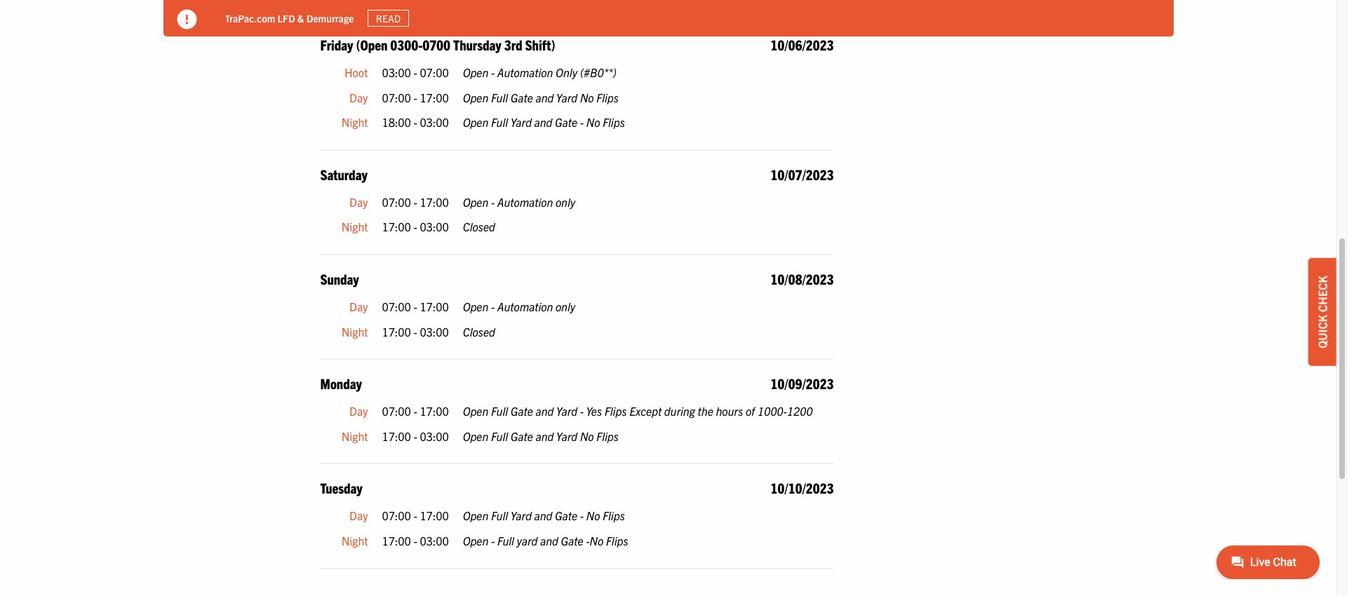 Task type: describe. For each thing, give the bounding box(es) containing it.
night for monday
[[342, 429, 368, 444]]

07:00 for monday
[[382, 404, 411, 419]]

trapac.com lfd & demurrage
[[225, 12, 354, 24]]

17:00 - 03:00 for saturday
[[382, 220, 449, 234]]

of
[[746, 404, 755, 419]]

open full gate and yard no flips for monday
[[463, 429, 619, 444]]

quick check
[[1316, 276, 1330, 349]]

(#b0**)
[[580, 65, 617, 79]]

18:00
[[382, 115, 411, 129]]

day for monday
[[350, 404, 368, 419]]

monday
[[320, 375, 362, 393]]

closed for sunday
[[463, 325, 495, 339]]

read
[[376, 12, 401, 25]]

tuesday
[[320, 480, 363, 497]]

03:00 for saturday
[[420, 220, 449, 234]]

07:00 - 17:00 for sunday
[[382, 300, 449, 314]]

open full gate and yard no flips for friday  (open 0300-0700 thursday 3rd shift)
[[463, 90, 619, 104]]

read link
[[368, 10, 409, 27]]

07:00 for sunday
[[382, 300, 411, 314]]

night for saturday
[[342, 220, 368, 234]]

0300-
[[391, 36, 423, 53]]

0700
[[423, 36, 451, 53]]

1 07:00 - 17:00 from the top
[[382, 90, 449, 104]]

shift)
[[526, 36, 556, 53]]

1 open from the top
[[463, 65, 489, 79]]

demurrage
[[307, 12, 354, 24]]

open full yard and gate - no flips for 17:00
[[463, 509, 625, 523]]

solid image
[[177, 10, 197, 29]]

thursday
[[454, 36, 502, 53]]

open - automation only for sunday
[[463, 300, 576, 314]]

8 open from the top
[[463, 509, 489, 523]]

open - automation only (#b0**)
[[463, 65, 617, 79]]

night for tuesday
[[342, 534, 368, 548]]

4 open from the top
[[463, 195, 489, 209]]

hoot
[[345, 65, 368, 79]]

3rd
[[505, 36, 523, 53]]

17:00 - 03:00 for tuesday
[[382, 534, 449, 548]]

lfd
[[278, 12, 295, 24]]

&
[[298, 12, 304, 24]]

automation for saturday
[[498, 195, 553, 209]]

18:00 - 03:00
[[382, 115, 449, 129]]

3 open from the top
[[463, 115, 489, 129]]

1 night from the top
[[342, 115, 368, 129]]

07:00 - 17:00 for monday
[[382, 404, 449, 419]]

9 open from the top
[[463, 534, 489, 548]]

1200
[[788, 404, 813, 419]]



Task type: vqa. For each thing, say whether or not it's contained in the screenshot.


Task type: locate. For each thing, give the bounding box(es) containing it.
day down tuesday
[[350, 509, 368, 523]]

2 closed from the top
[[463, 325, 495, 339]]

open - automation only for saturday
[[463, 195, 576, 209]]

sunday
[[320, 270, 359, 288]]

2 17:00 - 03:00 from the top
[[382, 325, 449, 339]]

open full gate and yard no flips down yes
[[463, 429, 619, 444]]

03:00 for monday
[[420, 429, 449, 444]]

03:00 - 07:00
[[382, 65, 449, 79]]

day for sunday
[[350, 300, 368, 314]]

0 vertical spatial open full yard and gate - no flips
[[463, 115, 625, 129]]

and
[[536, 90, 554, 104], [535, 115, 553, 129], [536, 404, 554, 419], [536, 429, 554, 444], [535, 509, 553, 523], [541, 534, 559, 548]]

day down monday
[[350, 404, 368, 419]]

friday
[[320, 36, 353, 53]]

only for sunday
[[556, 300, 576, 314]]

0 vertical spatial only
[[556, 195, 576, 209]]

trapac.com
[[225, 12, 275, 24]]

open - automation only
[[463, 195, 576, 209], [463, 300, 576, 314]]

only for saturday
[[556, 195, 576, 209]]

3 automation from the top
[[498, 300, 553, 314]]

5 open from the top
[[463, 300, 489, 314]]

check
[[1316, 276, 1330, 313]]

03:00
[[382, 65, 411, 79], [420, 115, 449, 129], [420, 220, 449, 234], [420, 325, 449, 339], [420, 429, 449, 444], [420, 534, 449, 548]]

1 vertical spatial open - automation only
[[463, 300, 576, 314]]

open full gate and yard -  yes flips except during the hours of 1000-1200
[[463, 404, 813, 419]]

night down tuesday
[[342, 534, 368, 548]]

2 vertical spatial automation
[[498, 300, 553, 314]]

closed for saturday
[[463, 220, 495, 234]]

10/06/2023
[[771, 36, 834, 53]]

4 night from the top
[[342, 429, 368, 444]]

hours
[[716, 404, 744, 419]]

10/08/2023
[[771, 270, 834, 288]]

2 night from the top
[[342, 220, 368, 234]]

5 07:00 - 17:00 from the top
[[382, 509, 449, 523]]

1000-
[[758, 404, 788, 419]]

03:00 for tuesday
[[420, 534, 449, 548]]

1 vertical spatial only
[[556, 300, 576, 314]]

07:00 for tuesday
[[382, 509, 411, 523]]

open full yard and gate - no flips up 'open - full yard and gate -no flips'
[[463, 509, 625, 523]]

3 day from the top
[[350, 300, 368, 314]]

1 only from the top
[[556, 195, 576, 209]]

0 vertical spatial closed
[[463, 220, 495, 234]]

yard
[[557, 90, 578, 104], [511, 115, 532, 129], [557, 404, 578, 419], [557, 429, 578, 444], [511, 509, 532, 523]]

open full yard and gate - no flips down open - automation only (#b0**) on the top
[[463, 115, 625, 129]]

2 open full yard and gate - no flips from the top
[[463, 509, 625, 523]]

3 07:00 - 17:00 from the top
[[382, 300, 449, 314]]

yes
[[587, 404, 602, 419]]

night down saturday
[[342, 220, 368, 234]]

2 only from the top
[[556, 300, 576, 314]]

17:00
[[420, 90, 449, 104], [420, 195, 449, 209], [382, 220, 411, 234], [420, 300, 449, 314], [382, 325, 411, 339], [420, 404, 449, 419], [382, 429, 411, 444], [420, 509, 449, 523], [382, 534, 411, 548]]

automation for friday  (open 0300-0700 thursday 3rd shift)
[[498, 65, 553, 79]]

1 open full gate and yard no flips from the top
[[463, 90, 619, 104]]

4 07:00 - 17:00 from the top
[[382, 404, 449, 419]]

automation
[[498, 65, 553, 79], [498, 195, 553, 209], [498, 300, 553, 314]]

07:00
[[420, 65, 449, 79], [382, 90, 411, 104], [382, 195, 411, 209], [382, 300, 411, 314], [382, 404, 411, 419], [382, 509, 411, 523]]

(open
[[356, 36, 388, 53]]

1 vertical spatial open full gate and yard no flips
[[463, 429, 619, 444]]

only
[[556, 65, 578, 79]]

quick check link
[[1309, 258, 1337, 366]]

night left 18:00
[[342, 115, 368, 129]]

2 automation from the top
[[498, 195, 553, 209]]

open full yard and gate - no flips
[[463, 115, 625, 129], [463, 509, 625, 523]]

2 open from the top
[[463, 90, 489, 104]]

no
[[580, 90, 594, 104], [587, 115, 600, 129], [580, 429, 594, 444], [587, 509, 600, 523], [590, 534, 604, 548]]

night for sunday
[[342, 325, 368, 339]]

friday  (open 0300-0700 thursday 3rd shift)
[[320, 36, 556, 53]]

7 open from the top
[[463, 429, 489, 444]]

6 open from the top
[[463, 404, 489, 419]]

automation for sunday
[[498, 300, 553, 314]]

2 open full gate and yard no flips from the top
[[463, 429, 619, 444]]

10/10/2023
[[771, 480, 834, 497]]

1 open full yard and gate - no flips from the top
[[463, 115, 625, 129]]

night up tuesday
[[342, 429, 368, 444]]

07:00 for saturday
[[382, 195, 411, 209]]

night up monday
[[342, 325, 368, 339]]

5 night from the top
[[342, 534, 368, 548]]

4 17:00 - 03:00 from the top
[[382, 534, 449, 548]]

0 vertical spatial open - automation only
[[463, 195, 576, 209]]

yard
[[517, 534, 538, 548]]

night
[[342, 115, 368, 129], [342, 220, 368, 234], [342, 325, 368, 339], [342, 429, 368, 444], [342, 534, 368, 548]]

open full gate and yard no flips
[[463, 90, 619, 104], [463, 429, 619, 444]]

17:00 - 03:00 for monday
[[382, 429, 449, 444]]

day down hoot
[[350, 90, 368, 104]]

1 17:00 - 03:00 from the top
[[382, 220, 449, 234]]

quick
[[1316, 315, 1330, 349]]

07:00 - 17:00 for tuesday
[[382, 509, 449, 523]]

1 closed from the top
[[463, 220, 495, 234]]

4 day from the top
[[350, 404, 368, 419]]

gate
[[511, 90, 533, 104], [555, 115, 578, 129], [511, 404, 533, 419], [511, 429, 533, 444], [555, 509, 578, 523], [561, 534, 584, 548]]

-
[[414, 65, 418, 79], [491, 65, 495, 79], [414, 90, 418, 104], [414, 115, 418, 129], [580, 115, 584, 129], [414, 195, 418, 209], [491, 195, 495, 209], [414, 220, 418, 234], [414, 300, 418, 314], [491, 300, 495, 314], [414, 325, 418, 339], [414, 404, 418, 419], [580, 404, 584, 419], [414, 429, 418, 444], [414, 509, 418, 523], [580, 509, 584, 523], [414, 534, 418, 548], [491, 534, 495, 548], [586, 534, 590, 548]]

2 day from the top
[[350, 195, 368, 209]]

0 vertical spatial open full gate and yard no flips
[[463, 90, 619, 104]]

1 vertical spatial open full yard and gate - no flips
[[463, 509, 625, 523]]

10/07/2023
[[771, 166, 834, 183]]

1 vertical spatial closed
[[463, 325, 495, 339]]

open
[[463, 65, 489, 79], [463, 90, 489, 104], [463, 115, 489, 129], [463, 195, 489, 209], [463, 300, 489, 314], [463, 404, 489, 419], [463, 429, 489, 444], [463, 509, 489, 523], [463, 534, 489, 548]]

1 vertical spatial automation
[[498, 195, 553, 209]]

2 open - automation only from the top
[[463, 300, 576, 314]]

open - full yard and gate -no flips
[[463, 534, 629, 548]]

1 automation from the top
[[498, 65, 553, 79]]

1 open - automation only from the top
[[463, 195, 576, 209]]

17:00 - 03:00
[[382, 220, 449, 234], [382, 325, 449, 339], [382, 429, 449, 444], [382, 534, 449, 548]]

10/09/2023
[[771, 375, 834, 393]]

07:00 - 17:00 for saturday
[[382, 195, 449, 209]]

except
[[630, 404, 662, 419]]

only
[[556, 195, 576, 209], [556, 300, 576, 314]]

day down saturday
[[350, 195, 368, 209]]

open full gate and yard no flips down open - automation only (#b0**) on the top
[[463, 90, 619, 104]]

day down sunday
[[350, 300, 368, 314]]

day
[[350, 90, 368, 104], [350, 195, 368, 209], [350, 300, 368, 314], [350, 404, 368, 419], [350, 509, 368, 523]]

3 night from the top
[[342, 325, 368, 339]]

full
[[491, 90, 508, 104], [491, 115, 508, 129], [491, 404, 508, 419], [491, 429, 508, 444], [491, 509, 508, 523], [498, 534, 515, 548]]

day for saturday
[[350, 195, 368, 209]]

during
[[665, 404, 696, 419]]

open full yard and gate - no flips for 03:00
[[463, 115, 625, 129]]

0 vertical spatial automation
[[498, 65, 553, 79]]

07:00 - 17:00
[[382, 90, 449, 104], [382, 195, 449, 209], [382, 300, 449, 314], [382, 404, 449, 419], [382, 509, 449, 523]]

5 day from the top
[[350, 509, 368, 523]]

closed
[[463, 220, 495, 234], [463, 325, 495, 339]]

1 day from the top
[[350, 90, 368, 104]]

17:00 - 03:00 for sunday
[[382, 325, 449, 339]]

the
[[698, 404, 714, 419]]

day for tuesday
[[350, 509, 368, 523]]

flips
[[597, 90, 619, 104], [603, 115, 625, 129], [605, 404, 627, 419], [597, 429, 619, 444], [603, 509, 625, 523], [606, 534, 629, 548]]

saturday
[[320, 166, 368, 183]]

03:00 for sunday
[[420, 325, 449, 339]]

2 07:00 - 17:00 from the top
[[382, 195, 449, 209]]

3 17:00 - 03:00 from the top
[[382, 429, 449, 444]]



